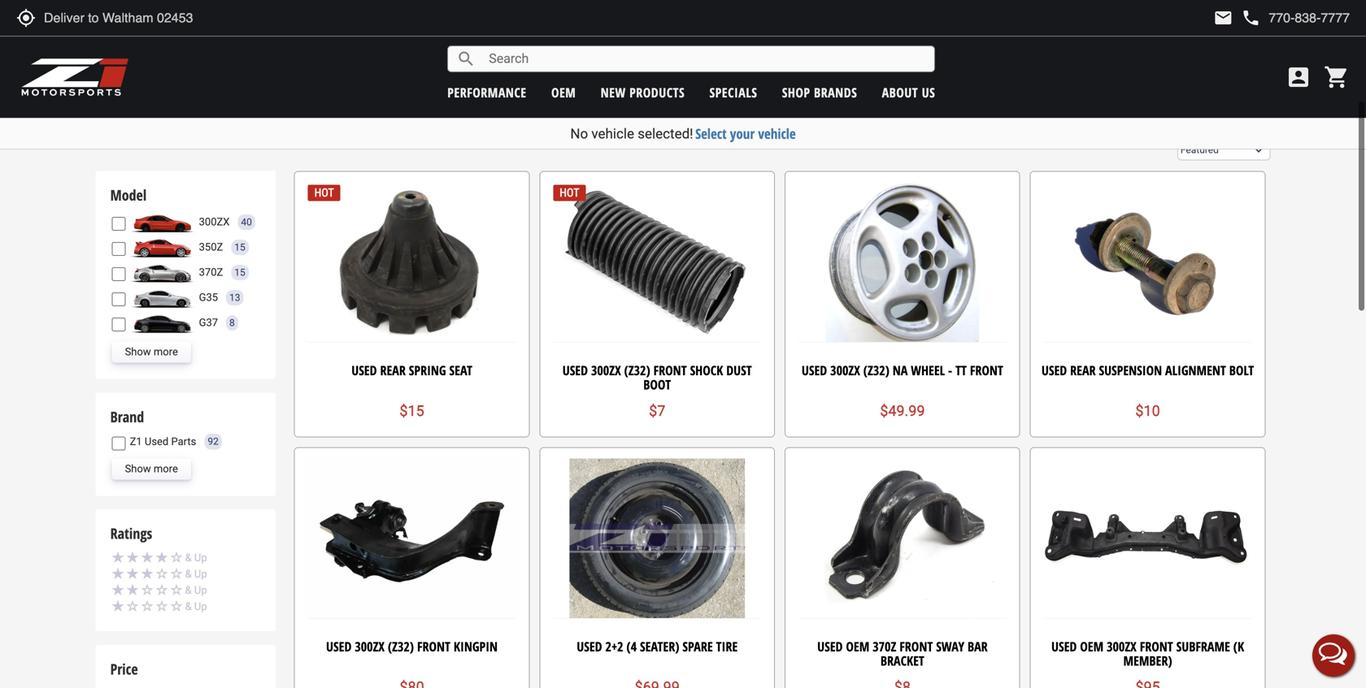 Task type: describe. For each thing, give the bounding box(es) containing it.
wheel
[[911, 362, 945, 379]]

brand
[[110, 407, 144, 427]]

up for 1 & up element
[[194, 601, 207, 613]]

ratings
[[110, 524, 152, 544]]

15 for 370z
[[234, 267, 245, 279]]

(z32) for tt
[[864, 362, 890, 379]]

used for used rear suspension alignment bolt
[[1042, 362, 1067, 379]]

specials
[[710, 84, 758, 101]]

model
[[110, 186, 147, 206]]

92
[[208, 437, 219, 448]]

rear for suspension
[[1071, 362, 1096, 379]]

g37
[[199, 317, 218, 329]]

vehicle inside "no vehicle selected! select your vehicle"
[[592, 126, 634, 142]]

shopping_cart
[[1324, 64, 1350, 90]]

370z inside used oem 370z front sway bar bracket
[[873, 638, 897, 656]]

oem for used oem 370z front sway bar bracket
[[846, 638, 870, 656]]

price
[[110, 660, 138, 680]]

no vehicle selected! select your vehicle
[[570, 124, 796, 143]]

show for brand
[[125, 463, 151, 475]]

show more for brand
[[125, 463, 178, 475]]

used for used rear spring seat
[[352, 362, 377, 379]]

used rear suspension alignment bolt
[[1042, 362, 1254, 379]]

infiniti g35 coupe sedan v35 v36 skyline 2003 2004 2005 2006 2007 2008 3.5l vq35de revup rev up vq35hr z1 motorsports image
[[130, 288, 195, 309]]

300zx inside "used oem 300zx front subframe (k member)"
[[1107, 638, 1137, 656]]

mail phone
[[1214, 8, 1261, 28]]

account_box link
[[1282, 64, 1316, 90]]

40
[[241, 217, 252, 228]]

mail link
[[1214, 8, 1233, 28]]

na
[[893, 362, 908, 379]]

spare
[[683, 638, 713, 656]]

show for model
[[125, 346, 151, 358]]

tire
[[716, 638, 738, 656]]

show more for model
[[125, 346, 178, 358]]

alignment
[[1166, 362, 1226, 379]]

shop brands link
[[782, 84, 857, 101]]

more for brand
[[154, 463, 178, 475]]

bar
[[968, 638, 988, 656]]

performance link
[[448, 84, 527, 101]]

shock
[[690, 362, 723, 379]]

2 & up element
[[112, 582, 259, 599]]

bracket
[[881, 653, 925, 670]]

& up for the 3 & up element
[[185, 569, 207, 581]]

more for model
[[154, 346, 178, 358]]

us
[[922, 84, 936, 101]]

about us
[[882, 84, 936, 101]]

front for used oem 370z front sway bar bracket
[[900, 638, 933, 656]]

& for "4 & up" element
[[185, 552, 192, 565]]

seater)
[[640, 638, 679, 656]]

$15
[[400, 403, 424, 420]]

3 & up element
[[112, 566, 259, 583]]

products
[[630, 84, 685, 101]]

tt
[[956, 362, 967, 379]]

used for used oem 300zx front subframe (k member)
[[1052, 638, 1077, 656]]

seat
[[449, 362, 472, 379]]

shop brands
[[782, 84, 857, 101]]

nissan 350z z33 2003 2004 2005 2006 2007 2008 2009 vq35de 3.5l revup rev up vq35hr nismo z1 motorsports image
[[130, 237, 195, 258]]

13
[[229, 292, 240, 304]]

used 300zx (z32) front kingpin
[[326, 638, 498, 656]]

z1
[[130, 436, 142, 448]]

& up for 2 & up element
[[185, 585, 207, 597]]

0 horizontal spatial (z32)
[[388, 638, 414, 656]]

used 300zx (z32) na wheel - tt front
[[802, 362, 1004, 379]]

300zx for used 300zx (z32) na wheel - tt front
[[831, 362, 860, 379]]

rear for spring
[[380, 362, 406, 379]]

& up for "4 & up" element
[[185, 552, 207, 565]]

2+2
[[606, 638, 623, 656]]

Search search field
[[476, 46, 935, 72]]

infiniti g37 coupe sedan convertible v36 cv36 hv36 skyline 2008 2009 2010 2011 2012 2013 3.7l vq37vhr z1 motorsports image
[[130, 313, 195, 334]]

used for used 300zx (z32) na wheel - tt front
[[802, 362, 827, 379]]

0 horizontal spatial 370z
[[199, 267, 223, 279]]

kingpin
[[454, 638, 498, 656]]

subframe
[[1177, 638, 1230, 656]]



Task type: vqa. For each thing, say whether or not it's contained in the screenshot.


Task type: locate. For each thing, give the bounding box(es) containing it.
specials link
[[710, 84, 758, 101]]

oem inside used oem 370z front sway bar bracket
[[846, 638, 870, 656]]

shopping_cart link
[[1320, 64, 1350, 90]]

sway
[[936, 638, 965, 656]]

& down 2 & up element
[[185, 601, 192, 613]]

1 show from the top
[[125, 346, 151, 358]]

2 15 from the top
[[234, 267, 245, 279]]

(z32) left na
[[864, 362, 890, 379]]

show more button down z1 used parts
[[112, 459, 191, 480]]

mail
[[1214, 8, 1233, 28]]

& up
[[185, 552, 207, 565], [185, 569, 207, 581], [185, 585, 207, 597], [185, 601, 207, 613]]

oem
[[551, 84, 576, 101], [846, 638, 870, 656], [1080, 638, 1104, 656]]

used for used 300zx (z32) front shock dust boot
[[563, 362, 588, 379]]

show more button down infiniti g37 coupe sedan convertible v36 cv36 hv36 skyline 2008 2009 2010 2011 2012 2013 3.7l vq37vhr z1 motorsports image
[[112, 342, 191, 363]]

0 horizontal spatial vehicle
[[592, 126, 634, 142]]

used for used 300zx (z32) front kingpin
[[326, 638, 352, 656]]

2 show more from the top
[[125, 463, 178, 475]]

vehicle
[[758, 124, 796, 143], [592, 126, 634, 142]]

oem left bracket
[[846, 638, 870, 656]]

300zx inside used 300zx (z32) front shock dust boot
[[591, 362, 621, 379]]

(k
[[1234, 638, 1245, 656]]

shop
[[782, 84, 811, 101]]

nissan 370z z34 2009 2010 2011 2012 2013 2014 2015 2016 2017 2018 2019 3.7l vq37vhr vhr nismo z1 motorsports image
[[130, 262, 195, 283]]

parts
[[171, 436, 196, 448]]

rear
[[380, 362, 406, 379], [1071, 362, 1096, 379]]

up for the 3 & up element
[[194, 569, 207, 581]]

oem for used oem 300zx front subframe (k member)
[[1080, 638, 1104, 656]]

370z down 350z
[[199, 267, 223, 279]]

1 vertical spatial show
[[125, 463, 151, 475]]

300zx for used 300zx (z32) front shock dust boot
[[591, 362, 621, 379]]

0 vertical spatial show
[[125, 346, 151, 358]]

show more down z1 used parts
[[125, 463, 178, 475]]

15 up 13 at the top left of the page
[[234, 267, 245, 279]]

front left the subframe
[[1140, 638, 1173, 656]]

oem inside "used oem 300zx front subframe (k member)"
[[1080, 638, 1104, 656]]

2 horizontal spatial (z32)
[[864, 362, 890, 379]]

& up 2 & up element
[[185, 569, 192, 581]]

1 15 from the top
[[234, 242, 245, 253]]

show down infiniti g37 coupe sedan convertible v36 cv36 hv36 skyline 2008 2009 2010 2011 2012 2013 3.7l vq37vhr z1 motorsports image
[[125, 346, 151, 358]]

2 rear from the left
[[1071, 362, 1096, 379]]

front inside used 300zx (z32) front shock dust boot
[[654, 362, 687, 379]]

used rear spring seat
[[352, 362, 472, 379]]

(z32) for boot
[[624, 362, 650, 379]]

new
[[601, 84, 626, 101]]

front inside "used oem 300zx front subframe (k member)"
[[1140, 638, 1173, 656]]

used oem 300zx front subframe (k member)
[[1052, 638, 1245, 670]]

rear left "suspension"
[[1071, 362, 1096, 379]]

0 vertical spatial more
[[154, 346, 178, 358]]

used for used 2+2 (4 seater) spare tire
[[577, 638, 602, 656]]

1 horizontal spatial oem
[[846, 638, 870, 656]]

front left shock
[[654, 362, 687, 379]]

0 vertical spatial show more button
[[112, 342, 191, 363]]

0 horizontal spatial rear
[[380, 362, 406, 379]]

up
[[194, 552, 207, 565], [194, 569, 207, 581], [194, 585, 207, 597], [194, 601, 207, 613]]

used 2+2 (4 seater) spare tire
[[577, 638, 738, 656]]

dust
[[727, 362, 752, 379]]

& up up 1 & up element
[[185, 585, 207, 597]]

used inside used oem 370z front sway bar bracket
[[818, 638, 843, 656]]

phone link
[[1242, 8, 1350, 28]]

used inside "used oem 300zx front subframe (k member)"
[[1052, 638, 1077, 656]]

show more down infiniti g37 coupe sedan convertible v36 cv36 hv36 skyline 2008 2009 2010 2011 2012 2013 3.7l vq37vhr z1 motorsports image
[[125, 346, 178, 358]]

8
[[229, 318, 235, 329]]

select your vehicle link
[[695, 124, 796, 143]]

up down 2 & up element
[[194, 601, 207, 613]]

1 & up from the top
[[185, 552, 207, 565]]

2 more from the top
[[154, 463, 178, 475]]

z1 used parts
[[130, 436, 196, 448]]

& up the 3 & up element
[[185, 552, 192, 565]]

1 show more button from the top
[[112, 342, 191, 363]]

2 show more button from the top
[[112, 459, 191, 480]]

show more button for brand
[[112, 459, 191, 480]]

370z left sway
[[873, 638, 897, 656]]

& up down 2 & up element
[[185, 601, 207, 613]]

up for 2 & up element
[[194, 585, 207, 597]]

& up up 2 & up element
[[185, 569, 207, 581]]

2 & up from the top
[[185, 569, 207, 581]]

3 & from the top
[[185, 585, 192, 597]]

0 vertical spatial 15
[[234, 242, 245, 253]]

0 vertical spatial 370z
[[199, 267, 223, 279]]

front left kingpin
[[417, 638, 451, 656]]

1 more from the top
[[154, 346, 178, 358]]

show more button for model
[[112, 342, 191, 363]]

member)
[[1124, 653, 1173, 670]]

no
[[570, 126, 588, 142]]

rear left spring
[[380, 362, 406, 379]]

new products link
[[601, 84, 685, 101]]

front for used 300zx (z32) front kingpin
[[417, 638, 451, 656]]

about
[[882, 84, 918, 101]]

front left sway
[[900, 638, 933, 656]]

spring
[[409, 362, 446, 379]]

1 horizontal spatial (z32)
[[624, 362, 650, 379]]

suspension
[[1099, 362, 1162, 379]]

1 vertical spatial 370z
[[873, 638, 897, 656]]

15 for 350z
[[234, 242, 245, 253]]

1 rear from the left
[[380, 362, 406, 379]]

1 horizontal spatial rear
[[1071, 362, 1096, 379]]

bolt
[[1230, 362, 1254, 379]]

1 vertical spatial show more button
[[112, 459, 191, 480]]

& up up the 3 & up element
[[185, 552, 207, 565]]

front inside used oem 370z front sway bar bracket
[[900, 638, 933, 656]]

1 vertical spatial show more
[[125, 463, 178, 475]]

-
[[948, 362, 953, 379]]

(z32)
[[624, 362, 650, 379], [864, 362, 890, 379], [388, 638, 414, 656]]

2 show from the top
[[125, 463, 151, 475]]

$7
[[649, 403, 666, 420]]

show down z1
[[125, 463, 151, 475]]

z1 motorsports logo image
[[20, 57, 130, 98]]

more down z1 used parts
[[154, 463, 178, 475]]

& up for 1 & up element
[[185, 601, 207, 613]]

my_location
[[16, 8, 36, 28]]

(z32) left kingpin
[[388, 638, 414, 656]]

more down infiniti g37 coupe sedan convertible v36 cv36 hv36 skyline 2008 2009 2010 2011 2012 2013 3.7l vq37vhr z1 motorsports image
[[154, 346, 178, 358]]

350z
[[199, 241, 223, 254]]

about us link
[[882, 84, 936, 101]]

search
[[456, 49, 476, 69]]

used 300zx (z32) front shock dust boot
[[563, 362, 752, 394]]

1 horizontal spatial 370z
[[873, 638, 897, 656]]

up for "4 & up" element
[[194, 552, 207, 565]]

used inside used 300zx (z32) front shock dust boot
[[563, 362, 588, 379]]

used
[[352, 362, 377, 379], [563, 362, 588, 379], [802, 362, 827, 379], [1042, 362, 1067, 379], [145, 436, 169, 448], [326, 638, 352, 656], [577, 638, 602, 656], [818, 638, 843, 656], [1052, 638, 1077, 656]]

4 & up from the top
[[185, 601, 207, 613]]

selected!
[[638, 126, 693, 142]]

2 & from the top
[[185, 569, 192, 581]]

1 horizontal spatial vehicle
[[758, 124, 796, 143]]

1 & from the top
[[185, 552, 192, 565]]

& up 1 & up element
[[185, 585, 192, 597]]

15
[[234, 242, 245, 253], [234, 267, 245, 279]]

4 up from the top
[[194, 601, 207, 613]]

15 down 40
[[234, 242, 245, 253]]

300zx for used 300zx (z32) front kingpin
[[355, 638, 385, 656]]

up up 2 & up element
[[194, 569, 207, 581]]

more
[[154, 346, 178, 358], [154, 463, 178, 475]]

used oem 370z front sway bar bracket
[[818, 638, 988, 670]]

(z32) inside used 300zx (z32) front shock dust boot
[[624, 362, 650, 379]]

300zx
[[199, 216, 230, 228], [591, 362, 621, 379], [831, 362, 860, 379], [355, 638, 385, 656], [1107, 638, 1137, 656]]

front for used oem 300zx front subframe (k member)
[[1140, 638, 1173, 656]]

new products
[[601, 84, 685, 101]]

3 & up from the top
[[185, 585, 207, 597]]

used for used oem 370z front sway bar bracket
[[818, 638, 843, 656]]

&
[[185, 552, 192, 565], [185, 569, 192, 581], [185, 585, 192, 597], [185, 601, 192, 613]]

show more
[[125, 346, 178, 358], [125, 463, 178, 475]]

vehicle right your
[[758, 124, 796, 143]]

& for 2 & up element
[[185, 585, 192, 597]]

3 up from the top
[[194, 585, 207, 597]]

front right tt in the bottom of the page
[[970, 362, 1004, 379]]

None checkbox
[[112, 242, 126, 256], [112, 437, 126, 451], [112, 242, 126, 256], [112, 437, 126, 451]]

0 vertical spatial show more
[[125, 346, 178, 358]]

up up 1 & up element
[[194, 585, 207, 597]]

None checkbox
[[112, 217, 126, 231], [112, 268, 126, 281], [112, 293, 126, 307], [112, 318, 126, 332], [112, 217, 126, 231], [112, 268, 126, 281], [112, 293, 126, 307], [112, 318, 126, 332]]

oem left member)
[[1080, 638, 1104, 656]]

$10
[[1136, 403, 1160, 420]]

g35
[[199, 292, 218, 304]]

1 & up element
[[112, 599, 259, 616]]

show more button
[[112, 342, 191, 363], [112, 459, 191, 480]]

$49.99
[[880, 403, 925, 420]]

boot
[[644, 376, 671, 394]]

370z
[[199, 267, 223, 279], [873, 638, 897, 656]]

& for the 3 & up element
[[185, 569, 192, 581]]

show
[[125, 346, 151, 358], [125, 463, 151, 475]]

your
[[730, 124, 755, 143]]

1 up from the top
[[194, 552, 207, 565]]

(4
[[627, 638, 637, 656]]

4 & from the top
[[185, 601, 192, 613]]

vehicle right no
[[592, 126, 634, 142]]

2 horizontal spatial oem
[[1080, 638, 1104, 656]]

front
[[654, 362, 687, 379], [970, 362, 1004, 379], [417, 638, 451, 656], [900, 638, 933, 656], [1140, 638, 1173, 656]]

2 up from the top
[[194, 569, 207, 581]]

1 vertical spatial more
[[154, 463, 178, 475]]

1 vertical spatial 15
[[234, 267, 245, 279]]

performance
[[448, 84, 527, 101]]

(z32) up $7
[[624, 362, 650, 379]]

select
[[695, 124, 727, 143]]

nissan 300zx z32 1990 1991 1992 1993 1994 1995 1996 vg30dett vg30de twin turbo non turbo z1 motorsports image
[[130, 212, 195, 233]]

oem up no
[[551, 84, 576, 101]]

& for 1 & up element
[[185, 601, 192, 613]]

0 horizontal spatial oem
[[551, 84, 576, 101]]

1 show more from the top
[[125, 346, 178, 358]]

up up the 3 & up element
[[194, 552, 207, 565]]

oem link
[[551, 84, 576, 101]]

phone
[[1242, 8, 1261, 28]]

account_box
[[1286, 64, 1312, 90]]

brands
[[814, 84, 857, 101]]

front for used 300zx (z32) front shock dust boot
[[654, 362, 687, 379]]

4 & up element
[[112, 550, 259, 567]]



